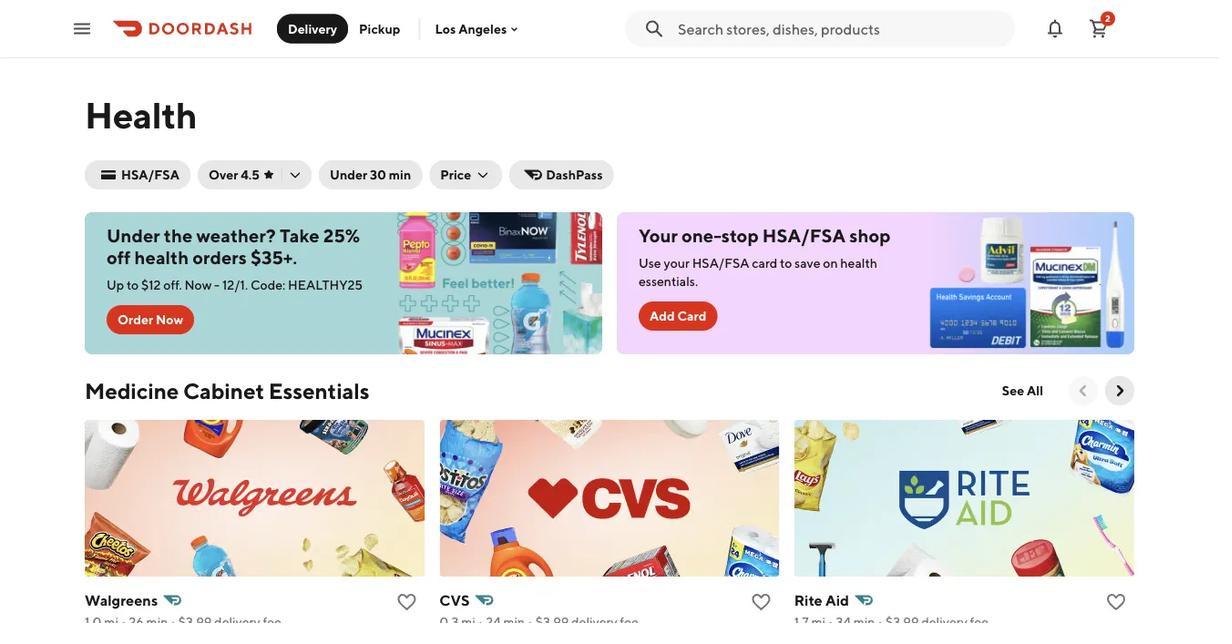 Task type: locate. For each thing, give the bounding box(es) containing it.
health down the
[[134, 247, 189, 269]]

$12
[[141, 278, 161, 293]]

0 vertical spatial to
[[781, 256, 793, 271]]

health inside your one-stop hsa/fsa shop use your hsa/fsa card to save on health essentials.
[[841, 256, 878, 271]]

1 vertical spatial now
[[156, 312, 183, 327]]

off
[[107, 247, 131, 269]]

to inside your one-stop hsa/fsa shop use your hsa/fsa card to save on health essentials.
[[781, 256, 793, 271]]

dashpass button
[[510, 160, 614, 190]]

add
[[650, 309, 675, 324]]

over 4.5 button
[[198, 160, 312, 190]]

on
[[824, 256, 838, 271]]

health right on
[[841, 256, 878, 271]]

walgreens link
[[85, 588, 425, 624]]

under 30 min button
[[319, 160, 422, 190]]

under inside under the weather? take 25% off health orders $35+. up to $12 off. now - 12/1. code: healthy25
[[107, 225, 160, 247]]

2 button
[[1081, 10, 1118, 47]]

now right order
[[156, 312, 183, 327]]

all
[[1028, 383, 1044, 398]]

to
[[781, 256, 793, 271], [127, 278, 139, 293]]

price button
[[430, 160, 503, 190]]

1 click to add this store to your saved list image from the left
[[751, 592, 773, 614]]

see all
[[1003, 383, 1044, 398]]

to right up
[[127, 278, 139, 293]]

health
[[85, 93, 197, 136]]

your one-stop hsa/fsa shop use your hsa/fsa card to save on health essentials.
[[639, 225, 891, 289]]

rite
[[795, 592, 823, 609]]

$35+.
[[251, 247, 298, 269]]

to right card
[[781, 256, 793, 271]]

under up off at the top left of page
[[107, 225, 160, 247]]

hsa/fsa up save
[[763, 225, 846, 247]]

1 horizontal spatial now
[[185, 278, 212, 293]]

off.
[[163, 278, 182, 293]]

2 horizontal spatial hsa/fsa
[[763, 225, 846, 247]]

0 horizontal spatial click to add this store to your saved list image
[[751, 592, 773, 614]]

min
[[389, 167, 411, 182]]

1 vertical spatial under
[[107, 225, 160, 247]]

notification bell image
[[1045, 18, 1067, 40]]

0 horizontal spatial hsa/fsa
[[121, 167, 180, 182]]

1 horizontal spatial hsa/fsa
[[693, 256, 750, 271]]

click to add this store to your saved list image for cvs
[[751, 592, 773, 614]]

2
[[1106, 13, 1111, 24]]

health inside under the weather? take 25% off health orders $35+. up to $12 off. now - 12/1. code: healthy25
[[134, 247, 189, 269]]

0 horizontal spatial health
[[134, 247, 189, 269]]

hsa/fsa down one-
[[693, 256, 750, 271]]

under 30 min
[[330, 167, 411, 182]]

see all link
[[992, 377, 1055, 406]]

click to add this store to your saved list image
[[751, 592, 773, 614], [1106, 592, 1128, 614]]

to inside under the weather? take 25% off health orders $35+. up to $12 off. now - 12/1. code: healthy25
[[127, 278, 139, 293]]

1 horizontal spatial to
[[781, 256, 793, 271]]

save
[[795, 256, 821, 271]]

2 click to add this store to your saved list image from the left
[[1106, 592, 1128, 614]]

1 horizontal spatial under
[[330, 167, 368, 182]]

now left -
[[185, 278, 212, 293]]

12/1.
[[222, 278, 248, 293]]

hsa/fsa button
[[85, 160, 191, 190]]

health
[[134, 247, 189, 269], [841, 256, 878, 271]]

1 horizontal spatial click to add this store to your saved list image
[[1106, 592, 1128, 614]]

your
[[664, 256, 690, 271]]

0 vertical spatial hsa/fsa
[[121, 167, 180, 182]]

0 horizontal spatial under
[[107, 225, 160, 247]]

cvs
[[440, 592, 470, 609]]

hsa/fsa down health
[[121, 167, 180, 182]]

rite aid link
[[795, 588, 1135, 624]]

under
[[330, 167, 368, 182], [107, 225, 160, 247]]

1 horizontal spatial health
[[841, 256, 878, 271]]

hsa/fsa
[[121, 167, 180, 182], [763, 225, 846, 247], [693, 256, 750, 271]]

price
[[441, 167, 472, 182]]

0 vertical spatial now
[[185, 278, 212, 293]]

now
[[185, 278, 212, 293], [156, 312, 183, 327]]

shop
[[850, 225, 891, 247]]

under left 30
[[330, 167, 368, 182]]

2 vertical spatial hsa/fsa
[[693, 256, 750, 271]]

next button of carousel image
[[1111, 382, 1130, 400]]

hsa/fsa inside button
[[121, 167, 180, 182]]

over 4.5
[[209, 167, 260, 182]]

under inside button
[[330, 167, 368, 182]]

0 horizontal spatial now
[[156, 312, 183, 327]]

0 vertical spatial under
[[330, 167, 368, 182]]

cvs link
[[440, 588, 780, 624]]

1 vertical spatial to
[[127, 278, 139, 293]]

0 horizontal spatial to
[[127, 278, 139, 293]]

25%
[[323, 225, 360, 247]]

walgreens
[[85, 592, 158, 609]]

pickup
[[359, 21, 401, 36]]

1 vertical spatial hsa/fsa
[[763, 225, 846, 247]]



Task type: describe. For each thing, give the bounding box(es) containing it.
4.5
[[241, 167, 260, 182]]

medicine cabinet essentials
[[85, 378, 370, 404]]

medicine
[[85, 378, 179, 404]]

click to add this store to your saved list image
[[396, 592, 418, 614]]

weather?
[[196, 225, 276, 247]]

over
[[209, 167, 238, 182]]

card
[[678, 309, 707, 324]]

under for the
[[107, 225, 160, 247]]

aid
[[826, 592, 850, 609]]

add card button
[[639, 302, 718, 331]]

order now button
[[107, 305, 194, 335]]

pickup button
[[348, 14, 412, 43]]

order now
[[118, 312, 183, 327]]

open menu image
[[71, 18, 93, 40]]

-
[[214, 278, 220, 293]]

1 items, open order cart image
[[1089, 18, 1110, 40]]

up
[[107, 278, 124, 293]]

card
[[752, 256, 778, 271]]

add card
[[650, 309, 707, 324]]

your
[[639, 225, 678, 247]]

los
[[435, 21, 456, 36]]

los angeles button
[[435, 21, 522, 36]]

essentials.
[[639, 274, 698, 289]]

see
[[1003, 383, 1025, 398]]

the
[[164, 225, 193, 247]]

dashpass
[[546, 167, 603, 182]]

under for 30
[[330, 167, 368, 182]]

order
[[118, 312, 153, 327]]

Store search: begin typing to search for stores available on DoorDash text field
[[678, 19, 1005, 39]]

now inside button
[[156, 312, 183, 327]]

one-
[[682, 225, 722, 247]]

cabinet
[[183, 378, 264, 404]]

code:
[[251, 278, 286, 293]]

previous button of carousel image
[[1075, 382, 1093, 400]]

essentials
[[269, 378, 370, 404]]

30
[[370, 167, 387, 182]]

now inside under the weather? take 25% off health orders $35+. up to $12 off. now - 12/1. code: healthy25
[[185, 278, 212, 293]]

click to add this store to your saved list image for rite aid
[[1106, 592, 1128, 614]]

orders
[[193, 247, 247, 269]]

angeles
[[459, 21, 507, 36]]

rite aid
[[795, 592, 850, 609]]

stop
[[722, 225, 759, 247]]

los angeles
[[435, 21, 507, 36]]

take
[[280, 225, 320, 247]]

use
[[639, 256, 662, 271]]

delivery button
[[277, 14, 348, 43]]

healthy25
[[288, 278, 363, 293]]

medicine cabinet essentials link
[[85, 377, 370, 406]]

delivery
[[288, 21, 337, 36]]

under the weather? take 25% off health orders $35+. up to $12 off. now - 12/1. code: healthy25
[[107, 225, 363, 293]]



Task type: vqa. For each thing, say whether or not it's contained in the screenshot.
• DoorDash Order
no



